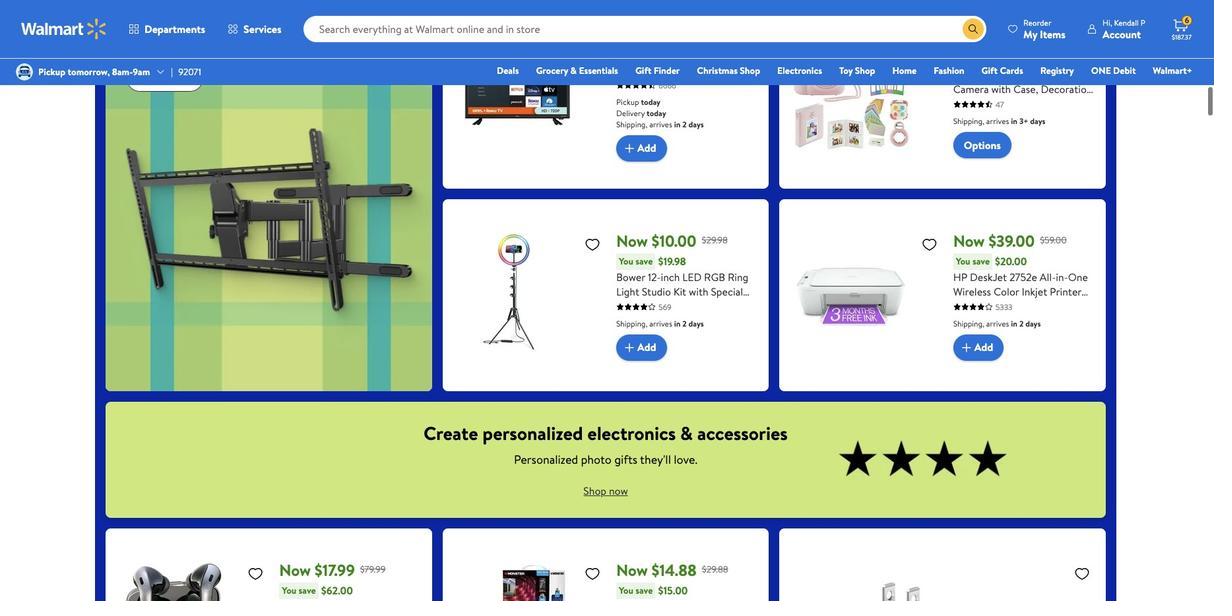Task type: describe. For each thing, give the bounding box(es) containing it.
$29.88
[[702, 563, 729, 576]]

inkjet
[[1022, 284, 1048, 299]]

options
[[964, 138, 1001, 152]]

2 inside pickup today delivery today shipping, arrives in 2 days
[[683, 119, 687, 130]]

shipping, arrives in 3+ days
[[954, 115, 1046, 126]]

cards
[[1000, 64, 1024, 77]]

add to favorites list, iphone 14 13 12 11 fast charger-apple mfi certified-20w pd type c power wall charger with 6ft charging cable compatible with iphone 14/14 pro max/13/13 mini/13 pro/13 pro max/12/12 pro/ipad air image
[[1075, 565, 1090, 582]]

p
[[1141, 17, 1146, 28]]

with left 3
[[954, 299, 973, 313]]

save for $89.99
[[973, 52, 990, 65]]

home
[[893, 64, 917, 77]]

photo
[[1033, 96, 1060, 111]]

92071
[[178, 65, 201, 79]]

you save $62.00
[[282, 584, 353, 598]]

gift finder link
[[630, 63, 686, 78]]

add inside $88.00 group
[[638, 141, 656, 155]]

included
[[954, 313, 993, 328]]

tomorrow,
[[68, 65, 110, 79]]

add to cart image for add button in $88.00 group
[[622, 140, 638, 156]]

6 $187.37
[[1172, 15, 1192, 42]]

photo
[[581, 451, 612, 468]]

12-
[[648, 270, 661, 284]]

their
[[269, 40, 291, 55]]

special
[[711, 284, 743, 299]]

save inside you save $15.00
[[636, 584, 653, 597]]

(100012590)
[[687, 62, 743, 77]]

now $10.00 $29.98
[[616, 229, 728, 252]]

shipping, for now $89.99
[[954, 115, 985, 126]]

gifts inside save on tech accessories supercharged extras to top off their gifts
[[293, 40, 314, 55]]

569
[[659, 301, 672, 313]]

toy shop
[[840, 64, 876, 77]]

electronics
[[588, 420, 676, 446]]

arrives for now $39.00
[[987, 318, 1010, 329]]

hp+
[[1017, 313, 1038, 328]]

debit
[[1114, 64, 1136, 77]]

save for $39.00
[[973, 255, 990, 268]]

shipping, for now $39.00
[[954, 318, 985, 329]]

add to favorites list, onn. 24 class hd (720p) led roku smart tv (100012590) image
[[585, 33, 601, 50]]

$19.98
[[658, 254, 686, 269]]

led for $88.00
[[730, 48, 750, 62]]

(blossom
[[954, 125, 995, 140]]

$17.99
[[315, 559, 355, 581]]

pickup for pickup today delivery today shipping, arrives in 2 days
[[616, 96, 639, 107]]

gift for gift finder
[[636, 64, 652, 77]]

instant
[[1053, 67, 1084, 82]]

effects;
[[616, 299, 652, 313]]

in for now $89.99
[[1011, 115, 1018, 126]]

wireless
[[954, 284, 991, 299]]

electronics
[[778, 64, 822, 77]]

add to favorites list, bower 12-inch led rgb ring light studio kit with special effects; black image
[[585, 236, 601, 253]]

now
[[609, 484, 628, 499]]

gifts inside create personalized electronics & accessories personalized photo gifts they'll love.
[[615, 451, 638, 468]]

ink
[[1044, 299, 1058, 313]]

pickup today delivery today shipping, arrives in 2 days
[[616, 96, 704, 130]]

frames,
[[995, 96, 1030, 111]]

roku
[[616, 62, 640, 77]]

extras
[[193, 40, 220, 55]]

you for now $10.00
[[619, 255, 634, 268]]

now $17.99 $79.99
[[279, 559, 386, 581]]

$59.00
[[1040, 234, 1067, 247]]

my
[[1024, 27, 1038, 41]]

kendall
[[1114, 17, 1139, 28]]

$29.98
[[702, 234, 728, 247]]

today down 6666
[[641, 96, 661, 107]]

now for now $39.00
[[954, 229, 985, 252]]

tv
[[672, 62, 684, 77]]

save inside you save $62.00
[[299, 584, 316, 597]]

they'll
[[640, 451, 671, 468]]

one debit
[[1092, 64, 1136, 77]]

2 for now $39.00
[[1020, 318, 1024, 329]]

days inside pickup today delivery today shipping, arrives in 2 days
[[689, 119, 704, 130]]

|
[[171, 65, 173, 79]]

free
[[1021, 299, 1041, 313]]

finder
[[654, 64, 680, 77]]

black
[[655, 299, 679, 313]]

now $14.88 $29.88
[[616, 559, 729, 581]]

one debit link
[[1086, 63, 1142, 78]]

you inside you save $15.00
[[619, 584, 634, 597]]

$14.88
[[652, 559, 697, 581]]

arrives for now $10.00
[[650, 318, 672, 329]]

today right the delivery
[[647, 107, 666, 119]]

you for now $89.99
[[956, 52, 971, 65]]

departments button
[[117, 13, 217, 45]]

top
[[235, 40, 251, 55]]

shipping, inside pickup today delivery today shipping, arrives in 2 days
[[616, 119, 648, 130]]

now $89.99 group
[[790, 7, 1096, 178]]

deals
[[497, 64, 519, 77]]

search icon image
[[968, 24, 979, 34]]

walmart+ link
[[1147, 63, 1199, 78]]

shop now
[[584, 484, 628, 499]]

accessories inside save on tech accessories supercharged extras to top off their gifts
[[218, 18, 296, 40]]

3
[[976, 299, 981, 313]]

gift for gift cards
[[982, 64, 998, 77]]

fashion
[[934, 64, 965, 77]]

$99.99
[[1039, 31, 1065, 44]]

kit
[[1049, 111, 1060, 125]]

on
[[162, 18, 180, 40]]

save
[[127, 18, 158, 40]]

options link
[[954, 132, 1012, 158]]

arrives for now $89.99
[[987, 115, 1010, 126]]

add button for now $39.00
[[954, 334, 1004, 361]]

smart
[[642, 62, 670, 77]]

& inside create personalized electronics & accessories personalized photo gifts they'll love.
[[681, 420, 693, 446]]

months
[[984, 299, 1018, 313]]

in for now $39.00
[[1011, 318, 1018, 329]]

12
[[1041, 67, 1050, 82]]

fashion link
[[928, 63, 971, 78]]

days for now $10.00
[[689, 318, 704, 329]]

0 vertical spatial &
[[571, 64, 577, 77]]

add to favorites list, monster led 100ft multicolor light strip, indoor locations, bedrooms, remote control image
[[585, 565, 601, 582]]

love.
[[674, 451, 698, 468]]

instax
[[990, 67, 1016, 82]]



Task type: vqa. For each thing, say whether or not it's contained in the screenshot.
the leftmost seller
no



Task type: locate. For each thing, give the bounding box(es) containing it.
with down 5333
[[995, 313, 1015, 328]]

in down 6666
[[674, 119, 681, 130]]

led
[[730, 48, 750, 62], [683, 270, 702, 284]]

add to cart image for now $10.00's add button
[[622, 340, 638, 356]]

led inside $88.00 onn. 24 class hd (720p) led roku smart tv (100012590)
[[730, 48, 750, 62]]

1 horizontal spatial accessories
[[698, 420, 788, 446]]

delivery
[[616, 107, 645, 119]]

2 down free
[[1020, 318, 1024, 329]]

 image
[[16, 63, 33, 81]]

now inside group
[[954, 27, 985, 49]]

$88.00 onn. 24 class hd (720p) led roku smart tv (100012590)
[[616, 27, 750, 77]]

8am-
[[112, 65, 133, 79]]

essentials
[[579, 64, 618, 77]]

now for now $10.00
[[616, 229, 648, 252]]

in inside now $89.99 group
[[1011, 115, 1018, 126]]

now $89.99 $99.99
[[954, 27, 1065, 49]]

add down pickup today delivery today shipping, arrives in 2 days
[[638, 141, 656, 155]]

2 horizontal spatial shop
[[855, 64, 876, 77]]

0 horizontal spatial led
[[683, 270, 702, 284]]

save inside you save $10.00 fujifilm instax mini 12 instant camera with case, decoration stickers, frames, photo album and more accessory kit (blossom pink)
[[973, 52, 990, 65]]

add button down included
[[954, 334, 1004, 361]]

in
[[1011, 115, 1018, 126], [674, 119, 681, 130], [674, 318, 681, 329], [1011, 318, 1018, 329]]

inch
[[661, 270, 680, 284]]

0 vertical spatial led
[[730, 48, 750, 62]]

2 add to cart image from the top
[[622, 340, 638, 356]]

1 horizontal spatial &
[[681, 420, 693, 446]]

accessories inside create personalized electronics & accessories personalized photo gifts they'll love.
[[698, 420, 788, 446]]

2 for now $10.00
[[683, 318, 687, 329]]

Search search field
[[303, 16, 987, 42]]

gift
[[636, 64, 652, 77], [982, 64, 998, 77]]

arrives inside now $89.99 group
[[987, 115, 1010, 126]]

1 vertical spatial $10.00
[[652, 229, 697, 252]]

Walmart Site-Wide search field
[[303, 16, 987, 42]]

led up christmas shop link
[[730, 48, 750, 62]]

pickup for pickup tomorrow, 8am-9am
[[38, 65, 66, 79]]

printer
[[1050, 284, 1082, 299]]

save up deskjet
[[973, 255, 990, 268]]

you up the bower
[[619, 255, 634, 268]]

shop right the "toy"
[[855, 64, 876, 77]]

registry
[[1041, 64, 1074, 77]]

hd
[[679, 48, 695, 62]]

0 vertical spatial add to cart image
[[622, 140, 638, 156]]

0 vertical spatial accessories
[[218, 18, 296, 40]]

color
[[994, 284, 1020, 299]]

fujifilm
[[954, 67, 987, 82]]

$88.00 group
[[453, 7, 759, 178]]

save up "12-"
[[636, 255, 653, 268]]

hp
[[954, 270, 968, 284]]

save for $10.00
[[636, 255, 653, 268]]

0 horizontal spatial shipping, arrives in 2 days
[[616, 318, 704, 329]]

save left $62.00
[[299, 584, 316, 597]]

2 gift from the left
[[982, 64, 998, 77]]

arrives down 5333
[[987, 318, 1010, 329]]

you inside 'you save $19.98 bower 12-inch led rgb ring light studio kit with special effects; black'
[[619, 255, 634, 268]]

you save $19.98 bower 12-inch led rgb ring light studio kit with special effects; black
[[616, 254, 749, 313]]

1 vertical spatial pickup
[[616, 96, 639, 107]]

gift left cards
[[982, 64, 998, 77]]

shop now button
[[573, 481, 639, 502]]

1 horizontal spatial gifts
[[615, 451, 638, 468]]

you for now $39.00
[[956, 255, 971, 268]]

you save $15.00
[[619, 584, 688, 598]]

2 shipping, arrives in 2 days from the left
[[954, 318, 1041, 329]]

save inside you save $20.00 hp deskjet 2752e all-in-one wireless color inkjet printer with 3 months free ink included with hp+
[[973, 255, 990, 268]]

and
[[954, 111, 970, 125]]

in for now $10.00
[[674, 318, 681, 329]]

1 horizontal spatial led
[[730, 48, 750, 62]]

in down 5333
[[1011, 318, 1018, 329]]

add button down the delivery
[[616, 135, 667, 161]]

christmas shop link
[[691, 63, 766, 78]]

1 horizontal spatial shop
[[740, 64, 760, 77]]

with inside you save $10.00 fujifilm instax mini 12 instant camera with case, decoration stickers, frames, photo album and more accessory kit (blossom pink)
[[992, 82, 1011, 96]]

reorder my items
[[1024, 17, 1066, 41]]

0 horizontal spatial shop
[[584, 484, 607, 499]]

1 vertical spatial led
[[683, 270, 702, 284]]

save left $15.00
[[636, 584, 653, 597]]

deskjet
[[970, 270, 1007, 284]]

off
[[253, 40, 267, 55]]

add to favorites list, veatool bluetooth headphones true wireless earbuds 60h playback led power display earphones with wireless charging case ipx7 waterproof in-ear earbuds with mic for tv smart phone computer laptop image
[[248, 565, 264, 582]]

save inside 'you save $19.98 bower 12-inch led rgb ring light studio kit with special effects; black'
[[636, 255, 653, 268]]

case,
[[1014, 82, 1039, 96]]

you left $62.00
[[282, 584, 297, 597]]

0 vertical spatial gifts
[[293, 40, 314, 55]]

pink)
[[998, 125, 1021, 140]]

$10.00 up $19.98
[[652, 229, 697, 252]]

days for now $89.99
[[1031, 115, 1046, 126]]

with up 47
[[992, 82, 1011, 96]]

led for you
[[683, 270, 702, 284]]

walmart image
[[21, 18, 107, 40]]

1 add to cart image from the top
[[622, 140, 638, 156]]

arrives
[[987, 115, 1010, 126], [650, 119, 672, 130], [650, 318, 672, 329], [987, 318, 1010, 329]]

now up you save $15.00
[[616, 559, 648, 581]]

now for now $14.88
[[616, 559, 648, 581]]

& up love.
[[681, 420, 693, 446]]

led right inch in the top right of the page
[[683, 270, 702, 284]]

add for now $10.00
[[638, 340, 656, 355]]

47
[[996, 99, 1004, 110]]

0 horizontal spatial gift
[[636, 64, 652, 77]]

now
[[954, 27, 985, 49], [616, 229, 648, 252], [954, 229, 985, 252], [279, 559, 311, 581], [616, 559, 648, 581]]

all-
[[1040, 270, 1056, 284]]

1 gift from the left
[[636, 64, 652, 77]]

mini
[[1019, 67, 1039, 82]]

arrives inside pickup today delivery today shipping, arrives in 2 days
[[650, 119, 672, 130]]

1 horizontal spatial shipping, arrives in 2 days
[[954, 318, 1041, 329]]

now up the bower
[[616, 229, 648, 252]]

add to favorites list, fujifilm instax mini 12 instant camera with case, decoration stickers, frames, photo album and more accessory kit (blossom pink) image
[[922, 33, 938, 50]]

christmas shop
[[697, 64, 760, 77]]

0 horizontal spatial accessories
[[218, 18, 296, 40]]

shipping, down roku
[[616, 119, 648, 130]]

home link
[[887, 63, 923, 78]]

$10.00
[[995, 52, 1025, 66], [652, 229, 697, 252]]

1 horizontal spatial $10.00
[[995, 52, 1025, 66]]

shipping, down "effects;"
[[616, 318, 648, 329]]

1 vertical spatial &
[[681, 420, 693, 446]]

0 horizontal spatial $10.00
[[652, 229, 697, 252]]

6
[[1185, 15, 1190, 26]]

add to cart image
[[622, 140, 638, 156], [622, 340, 638, 356]]

shipping, down stickers,
[[954, 115, 985, 126]]

add button down "effects;"
[[616, 334, 667, 361]]

walmart+
[[1153, 64, 1193, 77]]

electronics link
[[772, 63, 828, 78]]

gift finder
[[636, 64, 680, 77]]

shipping, arrives in 2 days for $10.00
[[616, 318, 704, 329]]

shipping, arrives in 2 days down 569
[[616, 318, 704, 329]]

$88.00
[[616, 27, 665, 49]]

1 vertical spatial accessories
[[698, 420, 788, 446]]

rgb
[[704, 270, 726, 284]]

days
[[1031, 115, 1046, 126], [689, 119, 704, 130], [689, 318, 704, 329], [1026, 318, 1041, 329]]

save on tech accessories supercharged extras to top off their gifts
[[127, 18, 314, 55]]

2 down tv
[[683, 119, 687, 130]]

registry link
[[1035, 63, 1080, 78]]

accessory
[[999, 111, 1046, 125]]

$15.00
[[658, 584, 688, 598]]

camera
[[954, 82, 989, 96]]

you inside you save $62.00
[[282, 584, 297, 597]]

0 horizontal spatial pickup
[[38, 65, 66, 79]]

in left 3+
[[1011, 115, 1018, 126]]

hi, kendall p account
[[1103, 17, 1146, 41]]

with right kit
[[689, 284, 709, 299]]

add to favorites list, hp deskjet 2752e all-in-one wireless color inkjet printer with 3 months free ink included with hp+ image
[[922, 236, 938, 253]]

hi,
[[1103, 17, 1113, 28]]

shipping,
[[954, 115, 985, 126], [616, 119, 648, 130], [616, 318, 648, 329], [954, 318, 985, 329]]

gift down 24
[[636, 64, 652, 77]]

days down (100012590) at the top of the page
[[689, 119, 704, 130]]

you inside you save $10.00 fujifilm instax mini 12 instant camera with case, decoration stickers, frames, photo album and more accessory kit (blossom pink)
[[956, 52, 971, 65]]

add to cart image down the delivery
[[622, 140, 638, 156]]

$20.00
[[995, 254, 1027, 269]]

add to cart image
[[959, 340, 975, 356]]

add button
[[616, 135, 667, 161], [616, 334, 667, 361], [954, 334, 1004, 361]]

decoration
[[1041, 82, 1093, 96]]

ring
[[728, 270, 749, 284]]

days for now $39.00
[[1026, 318, 1041, 329]]

in-
[[1056, 270, 1068, 284]]

gifts right their
[[293, 40, 314, 55]]

shop left now
[[584, 484, 607, 499]]

supercharged
[[127, 40, 190, 55]]

pickup tomorrow, 8am-9am
[[38, 65, 150, 79]]

0 horizontal spatial gifts
[[293, 40, 314, 55]]

1 horizontal spatial pickup
[[616, 96, 639, 107]]

gift cards link
[[976, 63, 1030, 78]]

create
[[424, 420, 478, 446]]

you left $15.00
[[619, 584, 634, 597]]

0 vertical spatial pickup
[[38, 65, 66, 79]]

5333
[[996, 301, 1013, 313]]

3+
[[1020, 115, 1029, 126]]

1 vertical spatial add to cart image
[[622, 340, 638, 356]]

0 vertical spatial $10.00
[[995, 52, 1025, 66]]

pickup down roku
[[616, 96, 639, 107]]

days right 3+
[[1031, 115, 1046, 126]]

shipping, for now $10.00
[[616, 318, 648, 329]]

shipping, arrives in 2 days for $39.00
[[954, 318, 1041, 329]]

services
[[244, 22, 282, 36]]

one
[[1092, 64, 1111, 77]]

services button
[[217, 13, 293, 45]]

grocery
[[536, 64, 568, 77]]

with inside 'you save $19.98 bower 12-inch led rgb ring light studio kit with special effects; black'
[[689, 284, 709, 299]]

add for now $39.00
[[975, 340, 994, 355]]

$39.00
[[989, 229, 1035, 252]]

now $39.00 $59.00
[[954, 229, 1067, 252]]

tech
[[183, 18, 214, 40]]

shop inside button
[[584, 484, 607, 499]]

gift cards
[[982, 64, 1024, 77]]

add to cart image down "effects;"
[[622, 340, 638, 356]]

shop right christmas
[[740, 64, 760, 77]]

add button inside $88.00 group
[[616, 135, 667, 161]]

1 shipping, arrives in 2 days from the left
[[616, 318, 704, 329]]

shipping, down 3
[[954, 318, 985, 329]]

now up hp
[[954, 229, 985, 252]]

arrives right the delivery
[[650, 119, 672, 130]]

shipping, arrives in 2 days down months
[[954, 318, 1041, 329]]

days down free
[[1026, 318, 1041, 329]]

1 horizontal spatial gift
[[982, 64, 998, 77]]

9am
[[133, 65, 150, 79]]

days inside now $89.99 group
[[1031, 115, 1046, 126]]

now for now $17.99
[[279, 559, 311, 581]]

$187.37
[[1172, 32, 1192, 42]]

shop for toy shop
[[855, 64, 876, 77]]

you up hp
[[956, 255, 971, 268]]

days down 'you save $19.98 bower 12-inch led rgb ring light studio kit with special effects; black'
[[689, 318, 704, 329]]

now up you save $62.00
[[279, 559, 311, 581]]

now up fujifilm
[[954, 27, 985, 49]]

you inside you save $20.00 hp deskjet 2752e all-in-one wireless color inkjet printer with 3 months free ink included with hp+
[[956, 255, 971, 268]]

arrives down 47
[[987, 115, 1010, 126]]

personalized
[[514, 451, 578, 468]]

bower
[[616, 270, 646, 284]]

add down included
[[975, 340, 994, 355]]

class
[[653, 48, 676, 62]]

add down "effects;"
[[638, 340, 656, 355]]

$10.00 inside you save $10.00 fujifilm instax mini 12 instant camera with case, decoration stickers, frames, photo album and more accessory kit (blossom pink)
[[995, 52, 1025, 66]]

pickup inside pickup today delivery today shipping, arrives in 2 days
[[616, 96, 639, 107]]

in inside pickup today delivery today shipping, arrives in 2 days
[[674, 119, 681, 130]]

now for now $89.99
[[954, 27, 985, 49]]

arrives down 569
[[650, 318, 672, 329]]

gifts down electronics
[[615, 451, 638, 468]]

$10.00 up instax
[[995, 52, 1025, 66]]

album
[[1063, 96, 1093, 111]]

grocery & essentials
[[536, 64, 618, 77]]

you save $20.00 hp deskjet 2752e all-in-one wireless color inkjet printer with 3 months free ink included with hp+
[[954, 254, 1088, 328]]

with
[[992, 82, 1011, 96], [689, 284, 709, 299], [954, 299, 973, 313], [995, 313, 1015, 328]]

save up fujifilm
[[973, 52, 990, 65]]

0 horizontal spatial &
[[571, 64, 577, 77]]

shop for christmas shop
[[740, 64, 760, 77]]

pickup left 'tomorrow,'
[[38, 65, 66, 79]]

add button for now $10.00
[[616, 334, 667, 361]]

6666
[[659, 80, 676, 91]]

you up fujifilm
[[956, 52, 971, 65]]

shipping, inside now $89.99 group
[[954, 115, 985, 126]]

& right grocery on the left top of the page
[[571, 64, 577, 77]]

2 down kit
[[683, 318, 687, 329]]

led inside 'you save $19.98 bower 12-inch led rgb ring light studio kit with special effects; black'
[[683, 270, 702, 284]]

in down black
[[674, 318, 681, 329]]

1 vertical spatial gifts
[[615, 451, 638, 468]]



